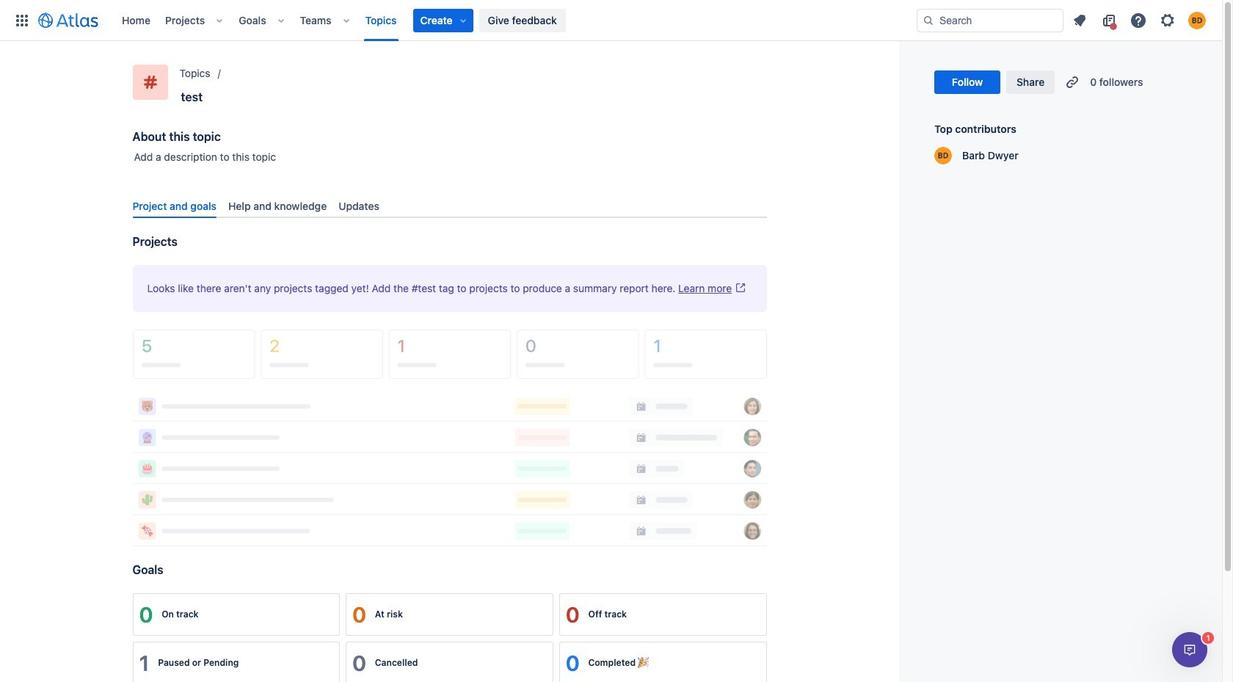 Task type: vqa. For each thing, say whether or not it's contained in the screenshot.
top element
yes



Task type: locate. For each thing, give the bounding box(es) containing it.
banner
[[0, 0, 1223, 41]]

help image
[[1130, 11, 1148, 29]]

None search field
[[917, 8, 1064, 32]]

tab list
[[127, 194, 773, 218]]

notifications image
[[1072, 11, 1089, 29]]

dialog
[[1173, 632, 1208, 668]]

settings image
[[1160, 11, 1177, 29]]

learn more image
[[735, 282, 747, 294]]



Task type: describe. For each thing, give the bounding box(es) containing it.
account image
[[1189, 11, 1207, 29]]

top element
[[9, 0, 917, 41]]

Search field
[[917, 8, 1064, 32]]

switch to... image
[[13, 11, 31, 29]]

search image
[[923, 14, 935, 26]]



